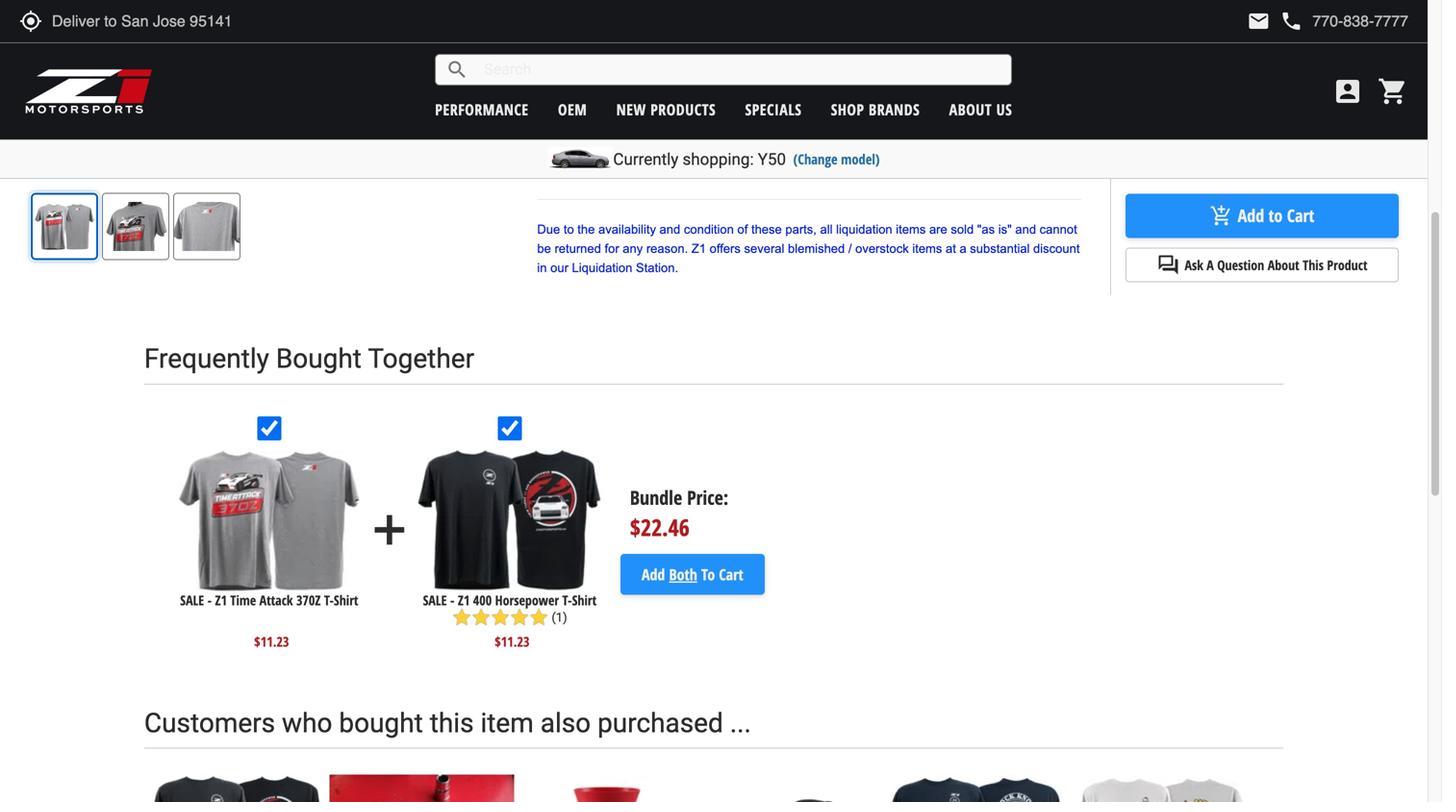 Task type: describe. For each thing, give the bounding box(es) containing it.
bundle price: $22.46
[[630, 484, 729, 543]]

1 vertical spatial items
[[912, 241, 942, 256]]

to
[[701, 564, 715, 585]]

shopping_cart link
[[1373, 76, 1409, 107]]

liquidation
[[836, 222, 893, 236]]

0 vertical spatial items
[[896, 222, 926, 236]]

mail link
[[1247, 10, 1270, 33]]

availability
[[598, 222, 656, 236]]

2 star from the left
[[472, 608, 491, 627]]

"as
[[977, 222, 995, 236]]

sizes:
[[608, 40, 651, 58]]

blemished
[[788, 241, 845, 256]]

question_answer
[[1157, 253, 1180, 276]]

a
[[960, 241, 967, 256]]

z1 for shirt
[[215, 591, 227, 610]]

y50
[[758, 150, 786, 169]]

returned
[[555, 241, 601, 256]]

1 shirt from the left
[[334, 591, 358, 610]]

available
[[537, 40, 603, 58]]

item
[[481, 708, 534, 739]]

shop brands
[[831, 99, 920, 120]]

us
[[996, 99, 1012, 120]]

0 vertical spatial add
[[1238, 204, 1264, 228]]

are
[[929, 222, 948, 236]]

frequently
[[144, 343, 269, 375]]

new products
[[616, 99, 716, 120]]

account_box
[[1333, 76, 1363, 107]]

all
[[820, 222, 833, 236]]

add both to cart
[[642, 564, 743, 585]]

- for shirt
[[207, 591, 212, 610]]

specials
[[745, 99, 802, 120]]

bought
[[276, 343, 362, 375]]

large
[[576, 116, 614, 133]]

mail
[[1247, 10, 1270, 33]]

due
[[537, 222, 560, 236]]

add_shopping_cart add to cart
[[1210, 204, 1315, 228]]

due to the availability and condition of these parts, all liquidation items are sold "as is" and cannot be returned for any reason. z1 offers several blemished / overstock items at a substantial discount in our liquidation station.
[[537, 222, 1080, 275]]

about us link
[[949, 99, 1012, 120]]

price:
[[687, 484, 729, 511]]

customers who bought this item also purchased ...
[[144, 708, 751, 739]]

shopping:
[[683, 150, 754, 169]]

product
[[1327, 256, 1368, 274]]

is"
[[999, 222, 1012, 236]]

about inside question_answer ask a question about this product
[[1268, 256, 1300, 274]]

370z
[[296, 591, 321, 610]]

attack
[[259, 591, 293, 610]]

add_shopping_cart
[[1210, 204, 1233, 227]]

offers
[[710, 241, 741, 256]]

z1 for star
[[458, 591, 470, 610]]

(change model) link
[[793, 150, 880, 168]]

xl
[[576, 138, 594, 155]]

cannot
[[1040, 222, 1077, 236]]

new products link
[[616, 99, 716, 120]]

2 and from the left
[[1015, 222, 1036, 236]]

this
[[430, 708, 474, 739]]

- for star
[[450, 591, 455, 610]]

purchased
[[598, 708, 723, 739]]

currently shopping: y50 (change model)
[[613, 150, 880, 169]]

/
[[849, 241, 852, 256]]

in stock, ready to ship. help
[[1126, 15, 1290, 38]]

Search search field
[[469, 55, 1011, 85]]

shop brands link
[[831, 99, 920, 120]]

help
[[1269, 15, 1290, 36]]

currently
[[613, 150, 679, 169]]

specials link
[[745, 99, 802, 120]]

phone
[[1280, 10, 1303, 33]]

in
[[537, 261, 547, 275]]

400
[[473, 591, 492, 610]]

cart for to
[[719, 564, 743, 585]]

question
[[1217, 256, 1265, 274]]

ask
[[1185, 256, 1204, 274]]

liquidation
[[572, 261, 633, 275]]

about us
[[949, 99, 1012, 120]]

medium
[[576, 94, 632, 111]]

frequently bought together
[[144, 343, 474, 375]]

for
[[605, 241, 619, 256]]

z1 inside due to the availability and condition of these parts, all liquidation items are sold "as is" and cannot be returned for any reason. z1 offers several blemished / overstock items at a substantial discount in our liquidation station.
[[692, 241, 706, 256]]

any
[[623, 241, 643, 256]]

station.
[[636, 261, 678, 275]]

parts,
[[786, 222, 817, 236]]

model)
[[841, 150, 880, 168]]

our
[[550, 261, 569, 275]]



Task type: vqa. For each thing, say whether or not it's contained in the screenshot.
Z1 inside the Due to the availability and condition of these parts, all liquidation items are sold "as is" and cannot be returned for any reason. Z1 offers several blemished / overstock items at a substantial discount in our Liquidation Station.
yes



Task type: locate. For each thing, give the bounding box(es) containing it.
(change
[[793, 150, 838, 168]]

0 horizontal spatial shirt
[[334, 591, 358, 610]]

several
[[744, 241, 785, 256]]

2 $11.23 from the left
[[495, 633, 530, 651]]

these
[[751, 222, 782, 236]]

1 horizontal spatial to
[[1219, 18, 1232, 38]]

condition
[[684, 222, 734, 236]]

oem
[[558, 99, 587, 120]]

t- right the 370z
[[324, 591, 334, 610]]

discount
[[1033, 241, 1080, 256]]

reason.
[[646, 241, 688, 256]]

both
[[669, 564, 697, 585]]

and
[[660, 222, 681, 236], [1015, 222, 1036, 236]]

cart
[[1287, 204, 1315, 228], [719, 564, 743, 585]]

0 horizontal spatial cart
[[719, 564, 743, 585]]

0 vertical spatial cart
[[1287, 204, 1315, 228]]

in
[[1126, 18, 1138, 38]]

0 vertical spatial about
[[949, 99, 992, 120]]

stock,
[[1142, 18, 1177, 38]]

z1 down condition
[[692, 241, 706, 256]]

sale - z1 time attack 370z t-shirt
[[180, 591, 358, 610]]

(1)
[[552, 610, 567, 625]]

z1 left 400
[[458, 591, 470, 610]]

time
[[230, 591, 256, 610]]

0 horizontal spatial t-
[[324, 591, 334, 610]]

1 horizontal spatial t-
[[562, 591, 572, 610]]

z1 motorsports logo image
[[24, 67, 153, 115]]

2 sale from the left
[[423, 591, 447, 610]]

sale inside sale - z1 400 horsepower t-shirt star star star star star (1) $11.23
[[423, 591, 447, 610]]

0 horizontal spatial z1
[[215, 591, 227, 610]]

question_answer ask a question about this product
[[1157, 253, 1368, 276]]

mail phone
[[1247, 10, 1303, 33]]

search
[[446, 58, 469, 81]]

cart for to
[[1287, 204, 1315, 228]]

2 horizontal spatial z1
[[692, 241, 706, 256]]

0 horizontal spatial add
[[642, 564, 665, 585]]

add
[[1238, 204, 1264, 228], [642, 564, 665, 585]]

available sizes:
[[537, 40, 651, 58]]

-
[[207, 591, 212, 610], [450, 591, 455, 610]]

sold
[[951, 222, 974, 236]]

3 star from the left
[[491, 608, 510, 627]]

sale left 400
[[423, 591, 447, 610]]

4 star from the left
[[510, 608, 529, 627]]

also
[[540, 708, 591, 739]]

z1
[[692, 241, 706, 256], [215, 591, 227, 610], [458, 591, 470, 610]]

shirt right the 370z
[[334, 591, 358, 610]]

5 star from the left
[[529, 608, 549, 627]]

items left the are
[[896, 222, 926, 236]]

1 vertical spatial add
[[642, 564, 665, 585]]

items
[[896, 222, 926, 236], [912, 241, 942, 256]]

shirt right horsepower
[[572, 591, 597, 610]]

items down the are
[[912, 241, 942, 256]]

about left this
[[1268, 256, 1300, 274]]

$11.23 down "sale - z1 time attack 370z t-shirt" at the bottom of page
[[254, 633, 289, 651]]

1 vertical spatial about
[[1268, 256, 1300, 274]]

shop
[[831, 99, 865, 120]]

bundle
[[630, 484, 682, 511]]

2 horizontal spatial to
[[1269, 204, 1283, 228]]

2 t- from the left
[[562, 591, 572, 610]]

overstock
[[855, 241, 909, 256]]

sale left time
[[180, 591, 204, 610]]

1 horizontal spatial z1
[[458, 591, 470, 610]]

performance link
[[435, 99, 529, 120]]

1 horizontal spatial and
[[1015, 222, 1036, 236]]

and right is"
[[1015, 222, 1036, 236]]

bought
[[339, 708, 423, 739]]

my_location
[[19, 10, 42, 33]]

1 t- from the left
[[324, 591, 334, 610]]

$11.23 down horsepower
[[495, 633, 530, 651]]

0 horizontal spatial $11.23
[[254, 633, 289, 651]]

1 horizontal spatial add
[[1238, 204, 1264, 228]]

this
[[1303, 256, 1324, 274]]

$11.23 inside sale - z1 400 horsepower t-shirt star star star star star (1) $11.23
[[495, 633, 530, 651]]

add left both at the bottom left of the page
[[642, 564, 665, 585]]

to left ship.
[[1219, 18, 1232, 38]]

account_box link
[[1328, 76, 1368, 107]]

sale - z1 400 horsepower t-shirt star star star star star (1) $11.23
[[423, 591, 597, 651]]

None checkbox
[[257, 417, 281, 441], [498, 417, 522, 441], [257, 417, 281, 441], [498, 417, 522, 441]]

cart right to
[[719, 564, 743, 585]]

shirt
[[334, 591, 358, 610], [572, 591, 597, 610]]

1 horizontal spatial sale
[[423, 591, 447, 610]]

2 - from the left
[[450, 591, 455, 610]]

0 horizontal spatial sale
[[180, 591, 204, 610]]

t- up (1)
[[562, 591, 572, 610]]

z1 inside sale - z1 400 horsepower t-shirt star star star star star (1) $11.23
[[458, 591, 470, 610]]

about
[[949, 99, 992, 120], [1268, 256, 1300, 274]]

small
[[576, 72, 614, 89]]

the
[[578, 222, 595, 236]]

0 horizontal spatial to
[[564, 222, 574, 236]]

1 horizontal spatial -
[[450, 591, 455, 610]]

to up question_answer ask a question about this product on the right top of the page
[[1269, 204, 1283, 228]]

cart up this
[[1287, 204, 1315, 228]]

a
[[1207, 256, 1214, 274]]

sale
[[180, 591, 204, 610], [423, 591, 447, 610]]

phone link
[[1280, 10, 1409, 33]]

1 horizontal spatial $11.23
[[495, 633, 530, 651]]

who
[[282, 708, 332, 739]]

substantial
[[970, 241, 1030, 256]]

1 horizontal spatial about
[[1268, 256, 1300, 274]]

products
[[651, 99, 716, 120]]

sale for star
[[423, 591, 447, 610]]

to inside in stock, ready to ship. help
[[1219, 18, 1232, 38]]

t- inside sale - z1 400 horsepower t-shirt star star star star star (1) $11.23
[[562, 591, 572, 610]]

ship.
[[1235, 18, 1265, 38]]

0 horizontal spatial and
[[660, 222, 681, 236]]

2 shirt from the left
[[572, 591, 597, 610]]

1 sale from the left
[[180, 591, 204, 610]]

horsepower
[[495, 591, 559, 610]]

of
[[738, 222, 748, 236]]

to inside due to the availability and condition of these parts, all liquidation items are sold "as is" and cannot be returned for any reason. z1 offers several blemished / overstock items at a substantial discount in our liquidation station.
[[564, 222, 574, 236]]

about left us
[[949, 99, 992, 120]]

- left 400
[[450, 591, 455, 610]]

sale for shirt
[[180, 591, 204, 610]]

0 horizontal spatial -
[[207, 591, 212, 610]]

performance
[[435, 99, 529, 120]]

add
[[366, 506, 414, 554]]

1 vertical spatial cart
[[719, 564, 743, 585]]

and up reason. at the top
[[660, 222, 681, 236]]

customers
[[144, 708, 275, 739]]

1 - from the left
[[207, 591, 212, 610]]

small medium large xl xxl
[[576, 72, 632, 177]]

1 and from the left
[[660, 222, 681, 236]]

be
[[537, 241, 551, 256]]

- inside sale - z1 400 horsepower t-shirt star star star star star (1) $11.23
[[450, 591, 455, 610]]

shopping_cart
[[1378, 76, 1409, 107]]

0 horizontal spatial about
[[949, 99, 992, 120]]

1 horizontal spatial cart
[[1287, 204, 1315, 228]]

add right add_shopping_cart
[[1238, 204, 1264, 228]]

$22.46
[[630, 512, 690, 543]]

1 $11.23 from the left
[[254, 633, 289, 651]]

- left time
[[207, 591, 212, 610]]

1 star from the left
[[452, 608, 472, 627]]

ready
[[1181, 18, 1215, 38]]

shirt inside sale - z1 400 horsepower t-shirt star star star star star (1) $11.23
[[572, 591, 597, 610]]

1 horizontal spatial shirt
[[572, 591, 597, 610]]

z1 left time
[[215, 591, 227, 610]]

to left the
[[564, 222, 574, 236]]

xxl
[[576, 160, 603, 177]]

new
[[616, 99, 646, 120]]



